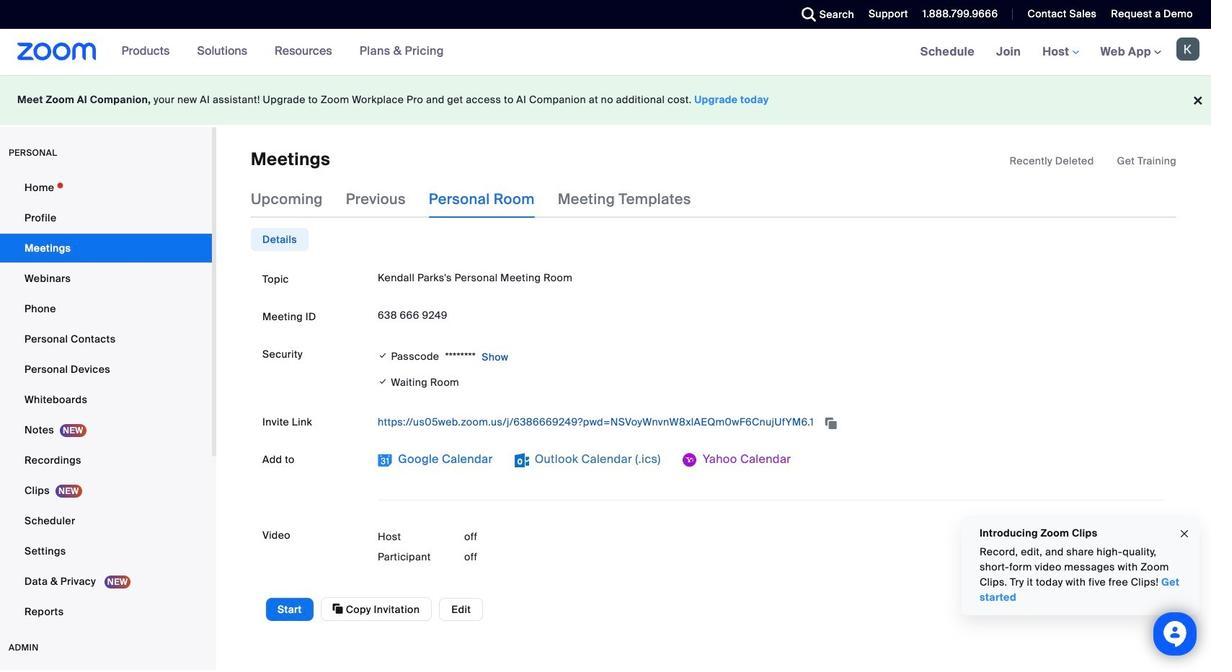 Task type: vqa. For each thing, say whether or not it's contained in the screenshot.
Personal Menu menu
yes



Task type: locate. For each thing, give the bounding box(es) containing it.
footer
[[0, 75, 1212, 125]]

add to yahoo calendar image
[[683, 453, 697, 468]]

product information navigation
[[111, 29, 455, 75]]

banner
[[0, 29, 1212, 76]]

personal menu menu
[[0, 173, 212, 627]]

application
[[1010, 154, 1177, 168]]

checked image
[[378, 348, 388, 363]]

meetings navigation
[[910, 29, 1212, 76]]

copy image
[[333, 602, 343, 615]]

tabs of meeting tab list
[[251, 181, 715, 218]]

checked image
[[378, 375, 388, 390]]

add to google calendar image
[[378, 453, 392, 468]]

tab
[[251, 228, 309, 251]]

tab list
[[251, 228, 309, 251]]



Task type: describe. For each thing, give the bounding box(es) containing it.
add to outlook calendar (.ics) image
[[515, 453, 529, 468]]

zoom logo image
[[17, 43, 96, 61]]

close image
[[1179, 525, 1191, 542]]

copy url image
[[824, 418, 839, 428]]

profile picture image
[[1177, 38, 1200, 61]]



